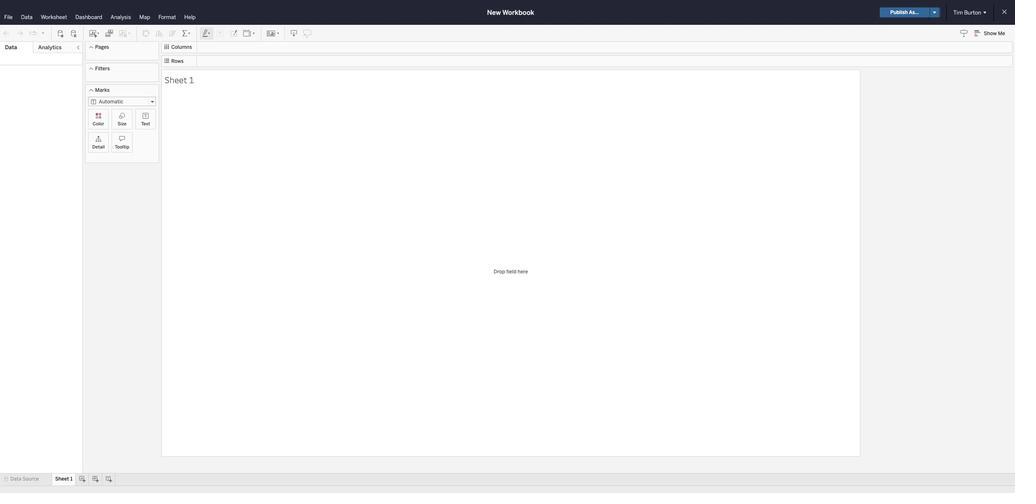 Task type: describe. For each thing, give the bounding box(es) containing it.
text
[[141, 121, 150, 127]]

collapse image
[[76, 45, 81, 50]]

show/hide cards image
[[267, 29, 280, 37]]

swap rows and columns image
[[142, 29, 150, 37]]

detail
[[92, 144, 105, 150]]

show me
[[985, 31, 1006, 36]]

pages
[[95, 44, 109, 50]]

new
[[487, 8, 501, 16]]

publish
[[891, 10, 909, 15]]

replay animation image
[[41, 30, 46, 35]]

0 horizontal spatial sheet 1
[[55, 476, 73, 482]]

workbook
[[503, 8, 535, 16]]

marks
[[95, 87, 110, 93]]

field
[[507, 269, 517, 275]]

1 vertical spatial 1
[[70, 476, 73, 482]]

1 horizontal spatial 1
[[189, 74, 194, 85]]

data source
[[10, 476, 39, 482]]

format workbook image
[[230, 29, 238, 37]]

show labels image
[[217, 29, 225, 37]]

1 vertical spatial data
[[5, 44, 17, 51]]

help
[[184, 14, 196, 20]]

0 vertical spatial sheet
[[165, 74, 187, 85]]

as...
[[910, 10, 920, 15]]

publish as... button
[[881, 7, 930, 17]]

pause auto updates image
[[70, 29, 78, 37]]

replay animation image
[[29, 29, 37, 37]]

analysis
[[111, 14, 131, 20]]

fit image
[[243, 29, 256, 37]]

sort ascending image
[[155, 29, 164, 37]]

0 horizontal spatial sheet
[[55, 476, 69, 482]]

map
[[139, 14, 150, 20]]

redo image
[[16, 29, 24, 37]]

tooltip
[[115, 144, 129, 150]]

me
[[999, 31, 1006, 36]]

rows
[[171, 58, 184, 64]]



Task type: vqa. For each thing, say whether or not it's contained in the screenshot.
"SKIP TO CONTENT"
no



Task type: locate. For each thing, give the bounding box(es) containing it.
0 vertical spatial 1
[[189, 74, 194, 85]]

clear sheet image
[[118, 29, 132, 37]]

new data source image
[[57, 29, 65, 37]]

download image
[[290, 29, 298, 37]]

analytics
[[38, 44, 62, 51]]

size
[[118, 121, 127, 127]]

1 vertical spatial sheet
[[55, 476, 69, 482]]

1 down columns
[[189, 74, 194, 85]]

totals image
[[182, 29, 192, 37]]

1 right source
[[70, 476, 73, 482]]

1 horizontal spatial sheet
[[165, 74, 187, 85]]

duplicate image
[[105, 29, 113, 37]]

sort descending image
[[168, 29, 177, 37]]

new workbook
[[487, 8, 535, 16]]

new worksheet image
[[89, 29, 100, 37]]

here
[[518, 269, 528, 275]]

sheet
[[165, 74, 187, 85], [55, 476, 69, 482]]

drop field here
[[494, 269, 528, 275]]

undo image
[[2, 29, 11, 37]]

0 horizontal spatial 1
[[70, 476, 73, 482]]

sheet 1
[[165, 74, 194, 85], [55, 476, 73, 482]]

1
[[189, 74, 194, 85], [70, 476, 73, 482]]

sheet right source
[[55, 476, 69, 482]]

show
[[985, 31, 998, 36]]

tim
[[954, 9, 964, 16]]

data up replay animation image
[[21, 14, 33, 20]]

2 vertical spatial data
[[10, 476, 21, 482]]

sheet down rows
[[165, 74, 187, 85]]

color
[[93, 121, 104, 127]]

0 vertical spatial sheet 1
[[165, 74, 194, 85]]

source
[[23, 476, 39, 482]]

sheet 1 down rows
[[165, 74, 194, 85]]

publish as...
[[891, 10, 920, 15]]

data guide image
[[961, 29, 969, 37]]

1 vertical spatial sheet 1
[[55, 476, 73, 482]]

data left source
[[10, 476, 21, 482]]

columns
[[171, 44, 192, 50]]

dashboard
[[75, 14, 102, 20]]

to use edit in desktop, save the workbook outside of personal space image
[[303, 29, 312, 37]]

1 horizontal spatial sheet 1
[[165, 74, 194, 85]]

0 vertical spatial data
[[21, 14, 33, 20]]

sheet 1 right source
[[55, 476, 73, 482]]

drop
[[494, 269, 505, 275]]

format
[[159, 14, 176, 20]]

data down 'undo' image
[[5, 44, 17, 51]]

data
[[21, 14, 33, 20], [5, 44, 17, 51], [10, 476, 21, 482]]

burton
[[965, 9, 982, 16]]

tim burton
[[954, 9, 982, 16]]

highlight image
[[202, 29, 212, 37]]

file
[[4, 14, 13, 20]]

show me button
[[971, 27, 1013, 40]]

worksheet
[[41, 14, 67, 20]]

filters
[[95, 66, 110, 72]]



